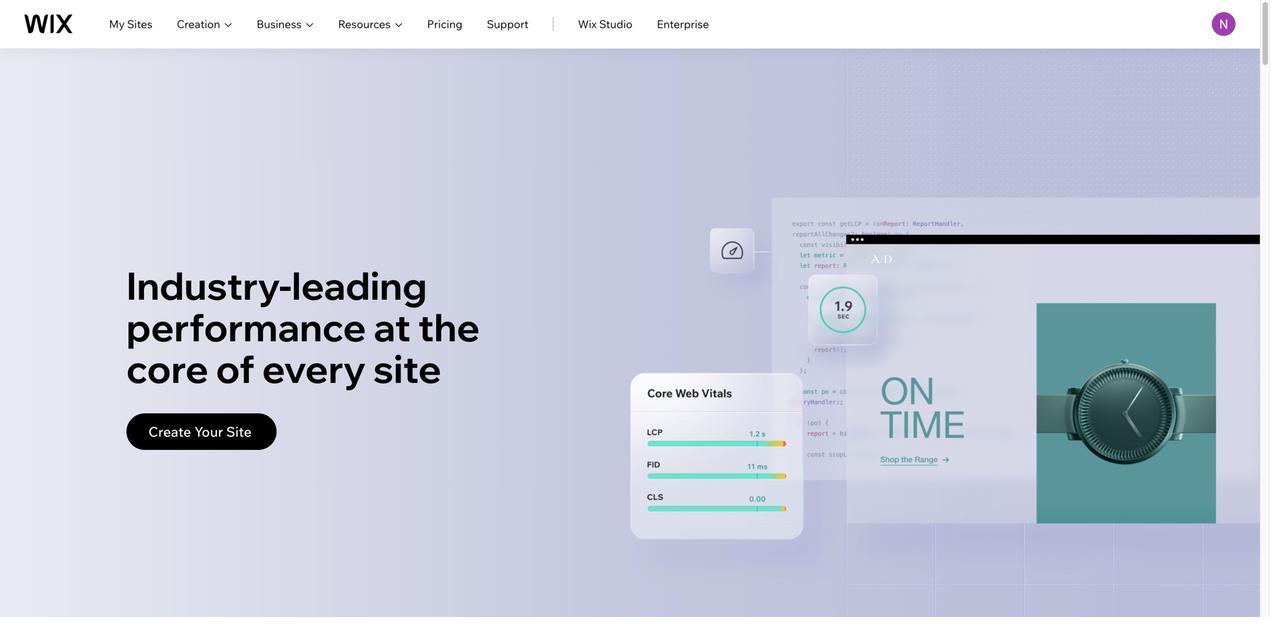 Task type: describe. For each thing, give the bounding box(es) containing it.
site
[[226, 423, 252, 440]]

creation button
[[177, 16, 232, 32]]

create your site
[[149, 423, 252, 440]]

creation
[[177, 17, 220, 31]]

industry-
[[126, 262, 292, 309]]

create your site link
[[126, 413, 277, 450]]

business button
[[257, 16, 314, 32]]

at
[[374, 303, 411, 351]]

studio
[[599, 17, 633, 31]]

leading
[[292, 262, 427, 309]]

profile image image
[[1212, 12, 1236, 36]]

resources
[[338, 17, 391, 31]]

core
[[126, 345, 209, 393]]

my
[[109, 17, 125, 31]]

business
[[257, 17, 302, 31]]

my sites
[[109, 17, 152, 31]]

sites
[[127, 17, 152, 31]]



Task type: locate. For each thing, give the bounding box(es) containing it.
wix studio link
[[578, 16, 633, 32]]

my sites link
[[109, 16, 152, 32]]

enterprise
[[657, 17, 709, 31]]

wix studio
[[578, 17, 633, 31]]

create
[[149, 423, 191, 440]]

pricing
[[427, 17, 463, 31]]

site
[[373, 345, 442, 393]]

every
[[262, 345, 366, 393]]

support link
[[487, 16, 529, 32]]

resources button
[[338, 16, 403, 32]]

ecommerce website featuring a blue watch, overlayed on the site's javascript, featuring the site's 'core web vitals'. image
[[630, 49, 1261, 617]]

support
[[487, 17, 529, 31]]

performance
[[126, 303, 366, 351]]

pricing link
[[427, 16, 463, 32]]

your
[[194, 423, 223, 440]]

wix
[[578, 17, 597, 31]]

industry-leading performance at the core of every site
[[126, 262, 480, 393]]

of
[[216, 345, 255, 393]]

the
[[418, 303, 480, 351]]

enterprise link
[[657, 16, 709, 32]]



Task type: vqa. For each thing, say whether or not it's contained in the screenshot.
'site's'
no



